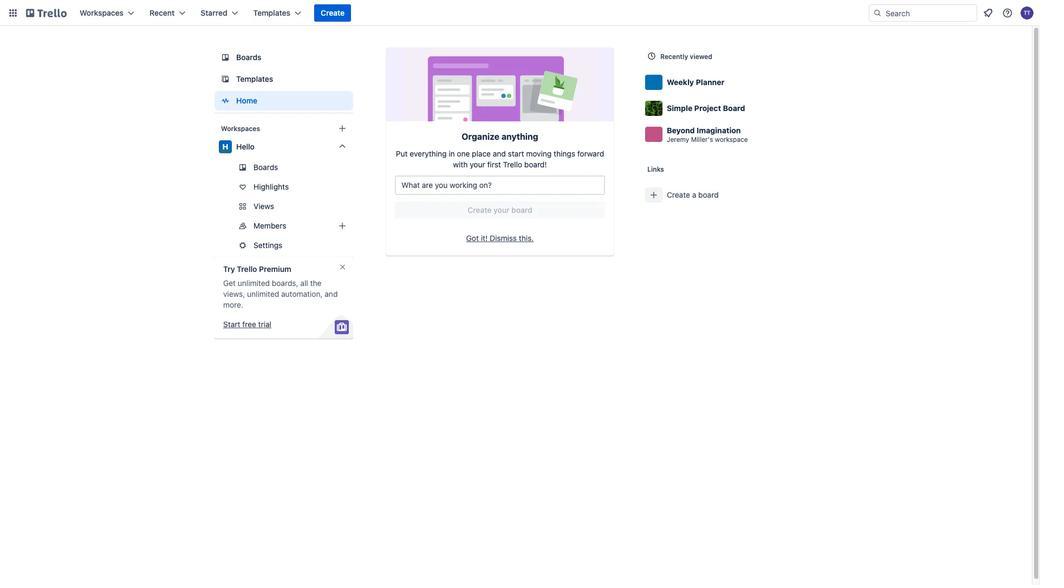 Task type: describe. For each thing, give the bounding box(es) containing it.
beyond imagination jeremy miller's workspace
[[667, 126, 748, 143]]

viewed
[[690, 53, 712, 60]]

trello inside try trello premium get unlimited boards, all the views, unlimited automation, and more.
[[237, 265, 257, 274]]

it!
[[481, 234, 488, 243]]

recent button
[[143, 4, 192, 22]]

boards for highlights
[[254, 163, 278, 172]]

simple project board
[[667, 104, 745, 113]]

try
[[223, 265, 235, 274]]

highlights
[[254, 182, 289, 191]]

settings
[[254, 241, 282, 250]]

starred
[[201, 8, 227, 17]]

trial
[[258, 320, 271, 329]]

board for create your board
[[512, 206, 532, 215]]

create your board
[[468, 206, 532, 215]]

organize
[[462, 131, 500, 142]]

put everything in one place and start moving things forward with your first trello board!
[[396, 149, 604, 169]]

1 horizontal spatial workspaces
[[221, 125, 260, 132]]

create your board button
[[395, 202, 605, 219]]

home image
[[219, 94, 232, 107]]

one
[[457, 149, 470, 158]]

trello inside put everything in one place and start moving things forward with your first trello board!
[[503, 160, 522, 169]]

weekly planner
[[667, 78, 725, 87]]

template board image
[[219, 73, 232, 86]]

with
[[453, 160, 468, 169]]

weekly
[[667, 78, 694, 87]]

put
[[396, 149, 408, 158]]

recent
[[150, 8, 175, 17]]

templates button
[[247, 4, 308, 22]]

boards for templates
[[236, 53, 261, 62]]

boards,
[[272, 279, 298, 288]]

start
[[223, 320, 240, 329]]

search image
[[873, 9, 882, 17]]

start
[[508, 149, 524, 158]]

primary element
[[0, 0, 1040, 26]]

more.
[[223, 300, 243, 309]]

free
[[242, 320, 256, 329]]

Search field
[[882, 5, 977, 21]]

back to home image
[[26, 4, 67, 22]]

home
[[236, 96, 257, 105]]

try trello premium get unlimited boards, all the views, unlimited automation, and more.
[[223, 265, 338, 309]]

got it! dismiss this. button
[[395, 230, 605, 247]]

create for create your board
[[468, 206, 492, 215]]

board
[[723, 104, 745, 113]]

highlights link
[[215, 178, 353, 196]]

place
[[472, 149, 491, 158]]

board for create a board
[[698, 190, 719, 199]]

1 vertical spatial templates
[[236, 74, 273, 83]]

project
[[694, 104, 721, 113]]

dismiss
[[490, 234, 517, 243]]

create button
[[314, 4, 351, 22]]

add image
[[336, 219, 349, 232]]

this.
[[519, 234, 534, 243]]

imagination
[[697, 126, 741, 135]]

templates inside dropdown button
[[253, 8, 290, 17]]

all
[[300, 279, 308, 288]]

got
[[466, 234, 479, 243]]



Task type: locate. For each thing, give the bounding box(es) containing it.
0 horizontal spatial your
[[470, 160, 485, 169]]

boards link up 'highlights' link
[[215, 159, 353, 176]]

and inside put everything in one place and start moving things forward with your first trello board!
[[493, 149, 506, 158]]

board!
[[524, 160, 547, 169]]

1 boards link from the top
[[215, 48, 353, 67]]

0 vertical spatial your
[[470, 160, 485, 169]]

create a workspace image
[[336, 122, 349, 135]]

trello
[[503, 160, 522, 169], [237, 265, 257, 274]]

automation,
[[281, 290, 323, 299]]

1 vertical spatial trello
[[237, 265, 257, 274]]

unlimited down boards,
[[247, 290, 279, 299]]

boards link for templates
[[215, 48, 353, 67]]

1 vertical spatial workspaces
[[221, 125, 260, 132]]

and up "first" on the top
[[493, 149, 506, 158]]

1 horizontal spatial create
[[468, 206, 492, 215]]

and
[[493, 149, 506, 158], [325, 290, 338, 299]]

1 vertical spatial boards link
[[215, 159, 353, 176]]

views
[[254, 202, 274, 211]]

miller's
[[691, 136, 713, 143]]

views link
[[215, 198, 353, 215]]

create inside button
[[468, 206, 492, 215]]

create a board
[[667, 190, 719, 199]]

1 vertical spatial your
[[494, 206, 510, 215]]

beyond
[[667, 126, 695, 135]]

open information menu image
[[1002, 8, 1013, 18]]

starred button
[[194, 4, 245, 22]]

0 horizontal spatial workspaces
[[80, 8, 124, 17]]

terry turtle (terryturtle) image
[[1021, 7, 1034, 20]]

0 vertical spatial board
[[698, 190, 719, 199]]

1 horizontal spatial board
[[698, 190, 719, 199]]

recently
[[660, 53, 688, 60]]

boards
[[236, 53, 261, 62], [254, 163, 278, 172]]

create a board button
[[641, 182, 826, 208]]

templates right starred popup button
[[253, 8, 290, 17]]

unlimited up the views,
[[238, 279, 270, 288]]

in
[[449, 149, 455, 158]]

boards link
[[215, 48, 353, 67], [215, 159, 353, 176]]

members
[[254, 221, 286, 230]]

create for create a board
[[667, 190, 690, 199]]

1 vertical spatial and
[[325, 290, 338, 299]]

2 vertical spatial create
[[468, 206, 492, 215]]

0 vertical spatial create
[[321, 8, 345, 17]]

your down the place at the left of page
[[470, 160, 485, 169]]

start free trial
[[223, 320, 271, 329]]

templates
[[253, 8, 290, 17], [236, 74, 273, 83]]

workspace
[[715, 136, 748, 143]]

0 vertical spatial boards link
[[215, 48, 353, 67]]

1 horizontal spatial trello
[[503, 160, 522, 169]]

2 horizontal spatial create
[[667, 190, 690, 199]]

recently viewed
[[660, 53, 712, 60]]

simple
[[667, 104, 693, 113]]

trello right try
[[237, 265, 257, 274]]

1 vertical spatial create
[[667, 190, 690, 199]]

create for create
[[321, 8, 345, 17]]

forward
[[577, 149, 604, 158]]

links
[[647, 165, 664, 173]]

0 vertical spatial trello
[[503, 160, 522, 169]]

weekly planner link
[[641, 69, 826, 95]]

members link
[[215, 217, 353, 235]]

0 vertical spatial and
[[493, 149, 506, 158]]

0 horizontal spatial and
[[325, 290, 338, 299]]

a
[[692, 190, 696, 199]]

What are you working on? text field
[[395, 176, 605, 195]]

create inside 'primary' 'element'
[[321, 8, 345, 17]]

hello
[[236, 142, 255, 151]]

h
[[222, 142, 228, 151]]

1 horizontal spatial your
[[494, 206, 510, 215]]

boards up highlights
[[254, 163, 278, 172]]

and right automation,
[[325, 290, 338, 299]]

your
[[470, 160, 485, 169], [494, 206, 510, 215]]

premium
[[259, 265, 291, 274]]

settings link
[[215, 237, 353, 254]]

0 vertical spatial workspaces
[[80, 8, 124, 17]]

anything
[[502, 131, 538, 142]]

organize anything
[[462, 131, 538, 142]]

and inside try trello premium get unlimited boards, all the views, unlimited automation, and more.
[[325, 290, 338, 299]]

0 vertical spatial boards
[[236, 53, 261, 62]]

get
[[223, 279, 236, 288]]

your down what are you working on? text box
[[494, 206, 510, 215]]

board image
[[219, 51, 232, 64]]

2 boards link from the top
[[215, 159, 353, 176]]

1 vertical spatial boards
[[254, 163, 278, 172]]

things
[[554, 149, 575, 158]]

planner
[[696, 78, 725, 87]]

the
[[310, 279, 322, 288]]

boards link up the templates link
[[215, 48, 353, 67]]

got it! dismiss this.
[[466, 234, 534, 243]]

moving
[[526, 149, 552, 158]]

board
[[698, 190, 719, 199], [512, 206, 532, 215]]

0 notifications image
[[982, 7, 995, 20]]

boards right the board image
[[236, 53, 261, 62]]

workspaces inside workspaces dropdown button
[[80, 8, 124, 17]]

home link
[[215, 91, 353, 111]]

start free trial button
[[223, 319, 271, 330]]

workspaces button
[[73, 4, 141, 22]]

1 vertical spatial unlimited
[[247, 290, 279, 299]]

board inside button
[[698, 190, 719, 199]]

simple project board link
[[641, 95, 826, 121]]

first
[[487, 160, 501, 169]]

board up this.
[[512, 206, 532, 215]]

your inside button
[[494, 206, 510, 215]]

0 horizontal spatial create
[[321, 8, 345, 17]]

1 vertical spatial board
[[512, 206, 532, 215]]

everything
[[410, 149, 447, 158]]

create
[[321, 8, 345, 17], [667, 190, 690, 199], [468, 206, 492, 215]]

board right a
[[698, 190, 719, 199]]

0 vertical spatial templates
[[253, 8, 290, 17]]

your inside put everything in one place and start moving things forward with your first trello board!
[[470, 160, 485, 169]]

board inside button
[[512, 206, 532, 215]]

workspaces
[[80, 8, 124, 17], [221, 125, 260, 132]]

0 horizontal spatial board
[[512, 206, 532, 215]]

0 vertical spatial unlimited
[[238, 279, 270, 288]]

0 horizontal spatial trello
[[237, 265, 257, 274]]

views,
[[223, 290, 245, 299]]

templates link
[[215, 69, 353, 89]]

trello down start
[[503, 160, 522, 169]]

boards link for highlights
[[215, 159, 353, 176]]

1 horizontal spatial and
[[493, 149, 506, 158]]

unlimited
[[238, 279, 270, 288], [247, 290, 279, 299]]

templates up home
[[236, 74, 273, 83]]

jeremy
[[667, 136, 689, 143]]



Task type: vqa. For each thing, say whether or not it's contained in the screenshot.
and
yes



